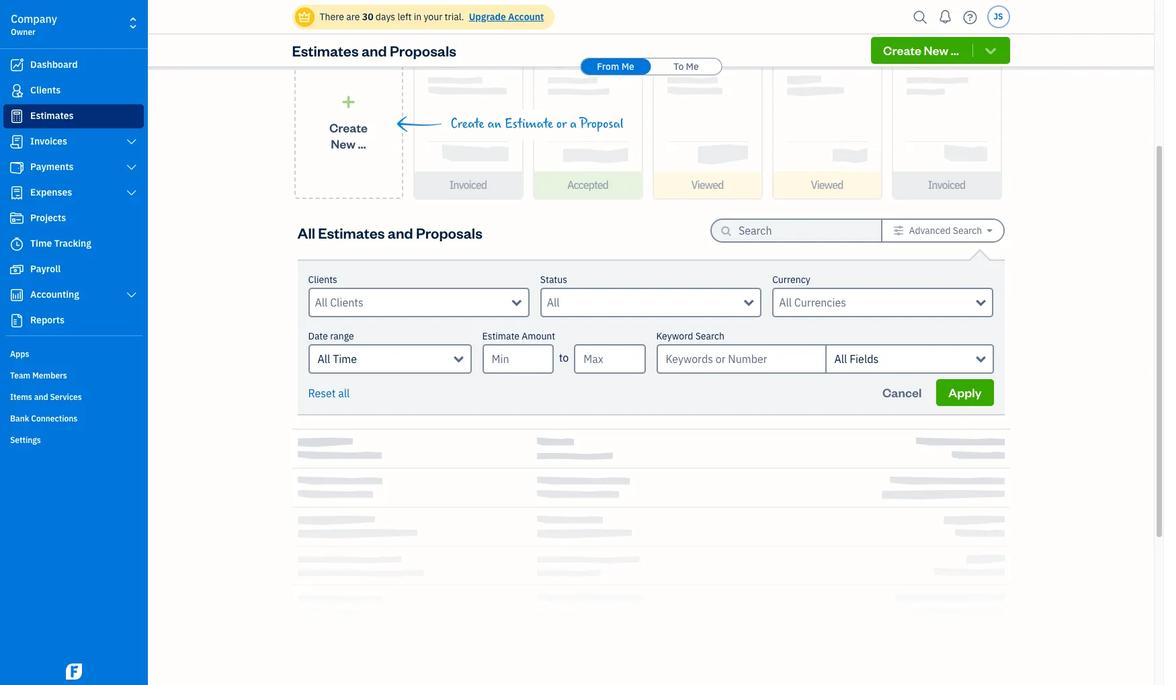 Task type: locate. For each thing, give the bounding box(es) containing it.
all
[[298, 223, 315, 242], [318, 352, 330, 366], [835, 352, 848, 366]]

chevron large down image down payroll link
[[125, 290, 138, 301]]

chevron large down image up payments link
[[125, 137, 138, 147]]

create new … down "plus" image
[[330, 119, 368, 151]]

1 vertical spatial time
[[333, 352, 357, 366]]

estimate
[[505, 116, 554, 132], [483, 330, 520, 342]]

payments link
[[3, 155, 144, 180]]

payments
[[30, 161, 74, 173]]

All Clients search field
[[315, 295, 512, 311]]

proposals
[[390, 41, 457, 60], [416, 223, 483, 242]]

payment image
[[9, 161, 25, 174]]

or
[[557, 116, 567, 132]]

all fields
[[835, 352, 879, 366]]

2 vertical spatial estimates
[[318, 223, 385, 242]]

members
[[32, 371, 67, 381]]

chevron large down image for payments
[[125, 162, 138, 173]]

1 chevron large down image from the top
[[125, 162, 138, 173]]

create new …
[[884, 42, 960, 58], [330, 119, 368, 151]]

1 viewed from the left
[[692, 178, 724, 192]]

from me link
[[581, 59, 651, 75]]

0 horizontal spatial …
[[358, 136, 366, 151]]

create new … button for estimates and proposals
[[872, 37, 1010, 64]]

bank connections
[[10, 414, 78, 424]]

0 horizontal spatial me
[[622, 61, 635, 73]]

advanced
[[910, 225, 951, 237]]

and inside the main element
[[34, 392, 48, 402]]

1 horizontal spatial time
[[333, 352, 357, 366]]

settings image
[[894, 225, 905, 236]]

2 chevron large down image from the top
[[125, 290, 138, 301]]

1 vertical spatial chevron large down image
[[125, 188, 138, 198]]

apply
[[949, 385, 982, 400]]

1 vertical spatial estimates
[[30, 110, 74, 122]]

project image
[[9, 212, 25, 225]]

time
[[30, 237, 52, 250], [333, 352, 357, 366]]

expenses link
[[3, 181, 144, 205]]

viewed
[[692, 178, 724, 192], [811, 178, 844, 192]]

0 vertical spatial estimate
[[505, 116, 554, 132]]

team
[[10, 371, 30, 381]]

time inside the main element
[[30, 237, 52, 250]]

2 invoiced from the left
[[929, 178, 966, 192]]

estimate amount
[[483, 330, 556, 342]]

all for all fields
[[835, 352, 848, 366]]

0 horizontal spatial new
[[331, 136, 356, 151]]

create left an
[[451, 116, 485, 132]]

Keyword Search field
[[826, 344, 994, 374]]

1 vertical spatial proposals
[[416, 223, 483, 242]]

1 horizontal spatial invoiced
[[929, 178, 966, 192]]

create an estimate or a proposal
[[451, 116, 624, 132]]

invoiced
[[450, 178, 487, 192], [929, 178, 966, 192]]

clients up date
[[308, 274, 338, 286]]

0 horizontal spatial create new … button
[[294, 48, 403, 199]]

range
[[330, 330, 354, 342]]

estimates inside the main element
[[30, 110, 74, 122]]

crown image
[[298, 10, 312, 24]]

clients link
[[3, 79, 144, 103]]

chevron large down image inside payments link
[[125, 162, 138, 173]]

clients inside clients link
[[30, 84, 61, 96]]

trial.
[[445, 11, 464, 23]]

search right keyword
[[696, 330, 725, 342]]

1 horizontal spatial create
[[451, 116, 485, 132]]

0 horizontal spatial time
[[30, 237, 52, 250]]

cancel button
[[871, 379, 934, 406]]

me for from me
[[622, 61, 635, 73]]

freshbooks image
[[63, 664, 85, 680]]

days
[[376, 11, 396, 23]]

estimates and proposals
[[292, 41, 457, 60]]

1 horizontal spatial …
[[951, 42, 960, 58]]

go to help image
[[960, 7, 982, 27]]

time down 'range'
[[333, 352, 357, 366]]

accounting
[[30, 289, 79, 301]]

chevron large down image
[[125, 162, 138, 173], [125, 290, 138, 301]]

Keyword Search text field
[[657, 344, 826, 374]]

0 horizontal spatial and
[[34, 392, 48, 402]]

0 vertical spatial search
[[954, 225, 983, 237]]

report image
[[9, 314, 25, 328]]

money image
[[9, 263, 25, 276]]

an
[[488, 116, 502, 132]]

main element
[[0, 0, 182, 685]]

1 me from the left
[[622, 61, 635, 73]]

upgrade account link
[[467, 11, 544, 23]]

status
[[541, 274, 568, 286]]

all inside dropdown button
[[318, 352, 330, 366]]

2 horizontal spatial all
[[835, 352, 848, 366]]

dashboard image
[[9, 59, 25, 72]]

js button
[[988, 5, 1010, 28]]

expense image
[[9, 186, 25, 200]]

estimate left or
[[505, 116, 554, 132]]

recently
[[292, 13, 352, 32]]

estimate up estimate amount minimum text field
[[483, 330, 520, 342]]

advanced search
[[910, 225, 983, 237]]

0 horizontal spatial search
[[696, 330, 725, 342]]

me inside "link"
[[622, 61, 635, 73]]

0 vertical spatial clients
[[30, 84, 61, 96]]

1 horizontal spatial clients
[[308, 274, 338, 286]]

chevron large down image for accounting
[[125, 290, 138, 301]]

1 vertical spatial search
[[696, 330, 725, 342]]

and
[[362, 41, 387, 60], [388, 223, 413, 242], [34, 392, 48, 402]]

create
[[884, 42, 922, 58], [451, 116, 485, 132], [330, 119, 368, 135]]

1 chevron large down image from the top
[[125, 137, 138, 147]]

create down "plus" image
[[330, 119, 368, 135]]

chart image
[[9, 289, 25, 302]]

all inside keyword search field
[[835, 352, 848, 366]]

to
[[674, 61, 684, 73]]

0 vertical spatial …
[[951, 42, 960, 58]]

search left caretdown image
[[954, 225, 983, 237]]

1 horizontal spatial me
[[686, 61, 699, 73]]

apps link
[[3, 344, 144, 364]]

chevron large down image up projects link
[[125, 188, 138, 198]]

1 horizontal spatial viewed
[[811, 178, 844, 192]]

1 vertical spatial chevron large down image
[[125, 290, 138, 301]]

chevron large down image inside invoices link
[[125, 137, 138, 147]]

search inside dropdown button
[[954, 225, 983, 237]]

date range
[[308, 330, 354, 342]]

dashboard
[[30, 59, 78, 71]]

2 vertical spatial and
[[34, 392, 48, 402]]

1 horizontal spatial and
[[362, 41, 387, 60]]

2 viewed from the left
[[811, 178, 844, 192]]

2 me from the left
[[686, 61, 699, 73]]

All Currencies search field
[[780, 295, 977, 311]]

keyword search
[[657, 330, 725, 342]]

clients down dashboard at the top left of the page
[[30, 84, 61, 96]]

create down search image
[[884, 42, 922, 58]]

0 vertical spatial and
[[362, 41, 387, 60]]

date
[[308, 330, 328, 342]]

and for proposals
[[362, 41, 387, 60]]

2 horizontal spatial and
[[388, 223, 413, 242]]

search image
[[910, 7, 932, 27]]

2 horizontal spatial create
[[884, 42, 922, 58]]

create new … down search image
[[884, 42, 960, 58]]

all time
[[318, 352, 357, 366]]

me right to
[[686, 61, 699, 73]]

2 chevron large down image from the top
[[125, 188, 138, 198]]

search for advanced search
[[954, 225, 983, 237]]

chevron large down image up the expenses link
[[125, 162, 138, 173]]

settings link
[[3, 430, 144, 450]]

Search text field
[[739, 220, 860, 241]]

reports
[[30, 314, 65, 326]]

0 horizontal spatial invoiced
[[450, 178, 487, 192]]

clients
[[30, 84, 61, 96], [308, 274, 338, 286]]

0 horizontal spatial create new …
[[330, 119, 368, 151]]

0 vertical spatial create new …
[[884, 42, 960, 58]]

0 vertical spatial estimates
[[292, 41, 359, 60]]

… inside create new …
[[358, 136, 366, 151]]

1 invoiced from the left
[[450, 178, 487, 192]]

0 horizontal spatial viewed
[[692, 178, 724, 192]]

from me
[[597, 61, 635, 73]]

to me
[[674, 61, 699, 73]]

0 vertical spatial time
[[30, 237, 52, 250]]

0 horizontal spatial clients
[[30, 84, 61, 96]]

1 horizontal spatial create new … button
[[872, 37, 1010, 64]]

0 vertical spatial chevron large down image
[[125, 162, 138, 173]]

account
[[508, 11, 544, 23]]

advanced search button
[[883, 220, 1004, 241]]

cancel
[[883, 385, 922, 400]]

chevron large down image
[[125, 137, 138, 147], [125, 188, 138, 198]]

0 vertical spatial chevron large down image
[[125, 137, 138, 147]]

1 horizontal spatial all
[[318, 352, 330, 366]]

search for keyword search
[[696, 330, 725, 342]]

new down "plus" image
[[331, 136, 356, 151]]

me right from
[[622, 61, 635, 73]]

0 horizontal spatial all
[[298, 223, 315, 242]]

time right timer image
[[30, 237, 52, 250]]

0 vertical spatial new
[[924, 42, 949, 58]]

1 vertical spatial and
[[388, 223, 413, 242]]

reset all
[[308, 387, 350, 400]]

chevron large down image inside the expenses link
[[125, 188, 138, 198]]

1 horizontal spatial search
[[954, 225, 983, 237]]

0 horizontal spatial create
[[330, 119, 368, 135]]

items and services link
[[3, 387, 144, 407]]

1 horizontal spatial new
[[924, 42, 949, 58]]

all for all time
[[318, 352, 330, 366]]

projects link
[[3, 206, 144, 231]]

new down notifications image
[[924, 42, 949, 58]]

accepted
[[568, 178, 609, 192]]

1 vertical spatial …
[[358, 136, 366, 151]]



Task type: vqa. For each thing, say whether or not it's contained in the screenshot.
Actions
no



Task type: describe. For each thing, give the bounding box(es) containing it.
estimate image
[[9, 110, 25, 123]]

a
[[570, 116, 577, 132]]

chevron large down image for expenses
[[125, 188, 138, 198]]

reports link
[[3, 309, 144, 333]]

left
[[398, 11, 412, 23]]

reset
[[308, 387, 336, 400]]

projects
[[30, 212, 66, 224]]

1 vertical spatial estimate
[[483, 330, 520, 342]]

accounting link
[[3, 283, 144, 307]]

caretdown image
[[988, 225, 993, 236]]

Estimate Amount Maximum text field
[[575, 344, 646, 374]]

apps
[[10, 349, 29, 359]]

from
[[597, 61, 620, 73]]

expenses
[[30, 186, 72, 198]]

company owner
[[11, 12, 57, 37]]

me for to me
[[686, 61, 699, 73]]

time tracking
[[30, 237, 91, 250]]

upgrade
[[469, 11, 506, 23]]

services
[[50, 392, 82, 402]]

1 horizontal spatial create new …
[[884, 42, 960, 58]]

payroll
[[30, 263, 61, 275]]

company
[[11, 12, 57, 26]]

all estimates and proposals
[[298, 223, 483, 242]]

chevrondown image
[[984, 44, 999, 57]]

All search field
[[547, 295, 745, 311]]

items and services
[[10, 392, 82, 402]]

are
[[346, 11, 360, 23]]

client image
[[9, 84, 25, 98]]

timer image
[[9, 237, 25, 251]]

Estimate Amount Minimum text field
[[483, 344, 554, 374]]

in
[[414, 11, 422, 23]]

js
[[994, 11, 1004, 22]]

all
[[338, 387, 350, 400]]

to me link
[[652, 59, 722, 75]]

to
[[559, 351, 569, 365]]

fields
[[850, 352, 879, 366]]

owner
[[11, 27, 36, 37]]

recently updated
[[292, 13, 413, 32]]

there are 30 days left in your trial. upgrade account
[[320, 11, 544, 23]]

estimates for estimates and proposals
[[292, 41, 359, 60]]

chevron large down image for invoices
[[125, 137, 138, 147]]

all time button
[[308, 344, 472, 374]]

updated
[[355, 13, 413, 32]]

team members
[[10, 371, 67, 381]]

estimates for estimates
[[30, 110, 74, 122]]

0 vertical spatial proposals
[[390, 41, 457, 60]]

1 vertical spatial new
[[331, 136, 356, 151]]

and for services
[[34, 392, 48, 402]]

time tracking link
[[3, 232, 144, 256]]

settings
[[10, 435, 41, 445]]

1 vertical spatial create new …
[[330, 119, 368, 151]]

1 vertical spatial clients
[[308, 274, 338, 286]]

bank connections link
[[3, 408, 144, 428]]

proposal
[[580, 116, 624, 132]]

keyword
[[657, 330, 694, 342]]

all for all estimates and proposals
[[298, 223, 315, 242]]

bank
[[10, 414, 29, 424]]

invoice image
[[9, 135, 25, 149]]

dashboard link
[[3, 53, 144, 77]]

reset all button
[[308, 385, 350, 402]]

invoices
[[30, 135, 67, 147]]

invoices link
[[3, 130, 144, 154]]

time inside dropdown button
[[333, 352, 357, 366]]

tracking
[[54, 237, 91, 250]]

your
[[424, 11, 443, 23]]

payroll link
[[3, 258, 144, 282]]

estimates link
[[3, 104, 144, 128]]

amount
[[522, 330, 556, 342]]

team members link
[[3, 365, 144, 385]]

notifications image
[[935, 3, 957, 30]]

create new … button for create an estimate or a proposal
[[294, 48, 403, 199]]

connections
[[31, 414, 78, 424]]

items
[[10, 392, 32, 402]]

currency
[[773, 274, 811, 286]]

30
[[362, 11, 374, 23]]

plus image
[[341, 95, 356, 109]]

there
[[320, 11, 344, 23]]

apply button
[[937, 379, 994, 406]]



